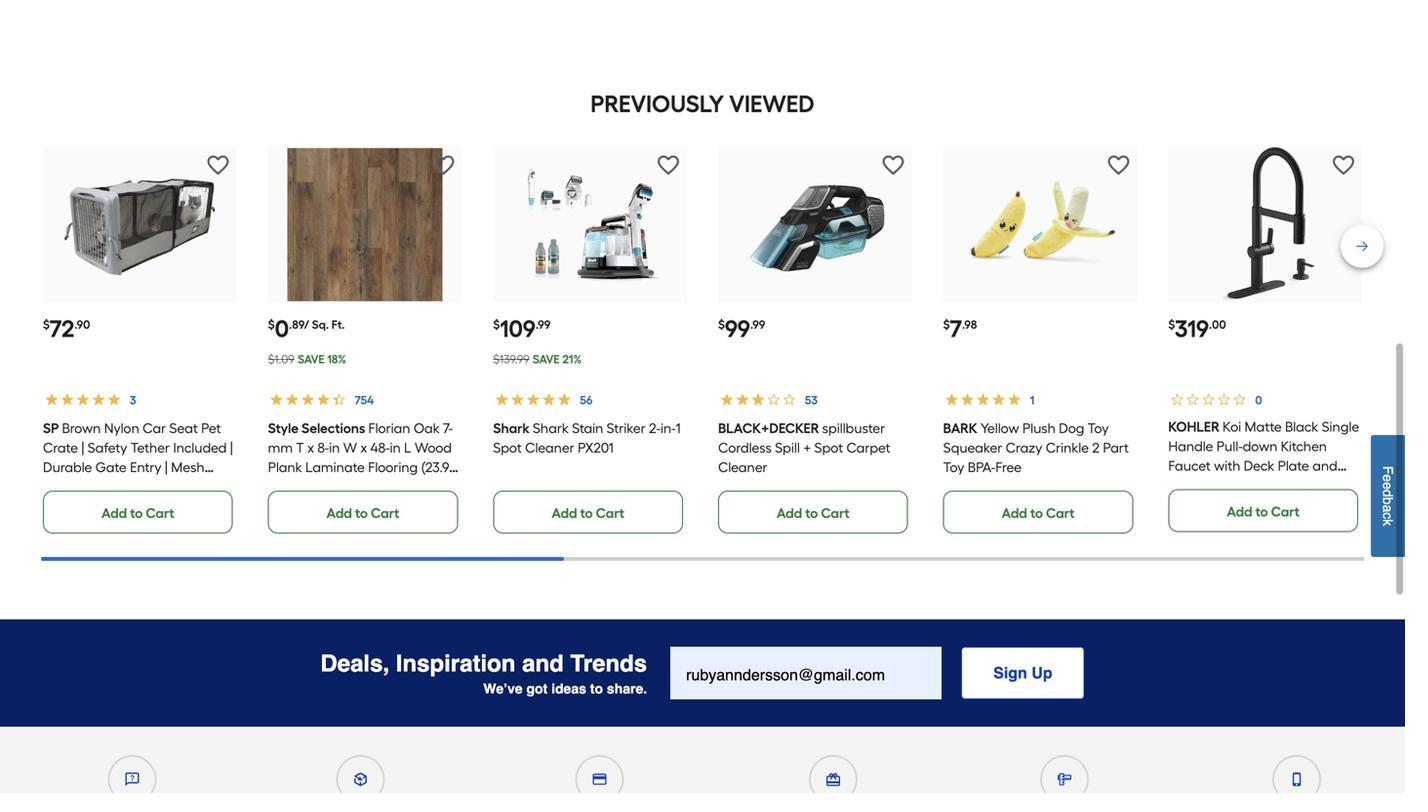 Task type: describe. For each thing, give the bounding box(es) containing it.
heart outline image inside '0' list item
[[433, 155, 454, 176]]

7
[[951, 315, 963, 343]]

$139.99
[[493, 352, 530, 367]]

2 in from the left
[[390, 440, 401, 456]]

crazy
[[1006, 440, 1043, 456]]

$ 7 .98
[[944, 315, 978, 343]]

bark
[[944, 420, 978, 437]]

$ 99 .99
[[719, 315, 766, 343]]

sign
[[994, 664, 1028, 682]]

included inside the koi matte black single handle pull-down kitchen faucet with deck plate and soap dispenser included
[[1269, 477, 1323, 494]]

durable
[[43, 459, 92, 476]]

carpet
[[847, 440, 891, 456]]

$1.09 save 18%
[[268, 352, 346, 367]]

shark shark stain striker 2-in-1 spot cleaner px201 image
[[513, 147, 668, 303]]

spillbuster
[[823, 420, 886, 437]]

| left mm
[[230, 440, 233, 456]]

0
[[275, 315, 289, 343]]

heart outline image for 319
[[1334, 155, 1355, 176]]

part
[[1104, 440, 1129, 456]]

down
[[1243, 438, 1278, 455]]

add to cart link for 72
[[43, 491, 233, 534]]

$ 319 .00
[[1169, 315, 1227, 343]]

kohler
[[1169, 419, 1220, 435]]

add to cart link for 99
[[719, 491, 909, 534]]

mesh
[[171, 459, 205, 476]]

deck
[[1244, 458, 1275, 474]]

inspiration
[[396, 650, 516, 677]]

f
[[1381, 466, 1397, 475]]

wood
[[415, 440, 452, 456]]

$ 72 .90
[[43, 315, 90, 343]]

f e e d b a c k button
[[1372, 435, 1406, 557]]

$ for 319
[[1169, 318, 1176, 332]]

109 list item
[[493, 147, 687, 534]]

c
[[1381, 513, 1397, 519]]

brown
[[62, 420, 101, 437]]

dispenser
[[1205, 477, 1266, 494]]

panel
[[43, 479, 78, 495]]

.99 for 99
[[751, 318, 766, 332]]

to for 8-
[[355, 505, 368, 522]]

109
[[500, 315, 536, 343]]

t
[[296, 440, 304, 456]]

crate
[[43, 440, 78, 456]]

up
[[1032, 664, 1053, 682]]

dog
[[1059, 420, 1085, 437]]

cart for 319
[[1272, 504, 1300, 520]]

security
[[43, 498, 93, 515]]

previously
[[591, 90, 725, 118]]

plush
[[1023, 420, 1056, 437]]

mobile image
[[1291, 773, 1305, 787]]

squeaker
[[944, 440, 1003, 456]]

99
[[725, 315, 751, 343]]

shark for shark
[[493, 420, 530, 437]]

previously viewed heading
[[41, 84, 1365, 124]]

to for |
[[130, 505, 143, 522]]

crinkle
[[1046, 440, 1089, 456]]

pickup image
[[354, 773, 368, 787]]

px201
[[578, 440, 614, 456]]

add to cart for 7
[[1002, 505, 1075, 522]]

$ for 109
[[493, 318, 500, 332]]

spot inside the shark stain striker 2-in-1 spot cleaner px201
[[493, 440, 522, 456]]

entry
[[130, 459, 162, 476]]

faucet
[[1169, 458, 1211, 474]]

add to cart link inside 109 list item
[[493, 491, 683, 534]]

2-
[[649, 420, 661, 437]]

handle
[[1169, 438, 1214, 455]]

heart outline image
[[1108, 155, 1130, 176]]

plank
[[268, 459, 302, 476]]

koi matte black single handle pull-down kitchen faucet with deck plate and soap dispenser included
[[1169, 419, 1360, 494]]

cart inside '0' list item
[[371, 505, 400, 522]]

cleaner inside spillbuster cordless spill + spot carpet cleaner
[[719, 459, 768, 476]]

mm
[[268, 440, 293, 456]]

| right entry
[[165, 459, 168, 476]]

0 vertical spatial toy
[[1088, 420, 1109, 437]]

to for cleaner
[[806, 505, 818, 522]]

2 e from the top
[[1381, 482, 1397, 490]]

2
[[1093, 440, 1100, 456]]

w
[[343, 440, 357, 456]]

cleaner inside the shark stain striker 2-in-1 spot cleaner px201
[[525, 440, 575, 456]]

1
[[676, 420, 681, 437]]

included inside "brown nylon car seat pet crate | safety tether included | durable gate entry | mesh panel sides | adjustable security leash"
[[173, 440, 227, 456]]

got
[[527, 681, 548, 697]]

21%
[[563, 352, 582, 367]]

to for down
[[1256, 504, 1269, 520]]

style selections
[[268, 420, 365, 437]]

l
[[404, 440, 412, 456]]

florian
[[369, 420, 410, 437]]

.99 for 109
[[536, 318, 551, 332]]

cart for 99
[[821, 505, 850, 522]]

in-
[[661, 420, 676, 437]]

credit card image
[[593, 773, 607, 787]]

heart outline image inside 109 list item
[[658, 155, 679, 176]]

deals, inspiration and trends we've got ideas to share.
[[321, 650, 647, 697]]

heart outline image for 99
[[883, 155, 905, 176]]

$ 0 .89/ sq. ft.
[[268, 315, 345, 343]]

319 list item
[[1169, 147, 1363, 533]]

ft)
[[286, 479, 300, 495]]

48-
[[371, 440, 390, 456]]



Task type: locate. For each thing, give the bounding box(es) containing it.
add to cart down laminate at the bottom left of the page
[[327, 505, 400, 522]]

$ inside $ 319 .00
[[1169, 318, 1176, 332]]

add to cart link inside 319 list item
[[1169, 490, 1359, 533]]

.89/
[[289, 318, 309, 332]]

$ inside $ 0 .89/ sq. ft.
[[268, 318, 275, 332]]

add inside 109 list item
[[552, 505, 577, 522]]

0 vertical spatial and
[[1313, 458, 1338, 474]]

to inside 99 list item
[[806, 505, 818, 522]]

cart down crinkle
[[1047, 505, 1075, 522]]

1 vertical spatial included
[[1269, 477, 1323, 494]]

bark yellow plush dog toy squeaker crazy crinkle 2 part toy bpa-free image
[[963, 147, 1118, 303]]

2 spot from the left
[[815, 440, 844, 456]]

$ inside the $ 72 .90
[[43, 318, 50, 332]]

included down pet
[[173, 440, 227, 456]]

1 vertical spatial and
[[522, 650, 564, 677]]

single
[[1322, 419, 1360, 435]]

add to cart link down free
[[944, 491, 1134, 534]]

sign up form
[[671, 647, 1085, 700]]

cleaner down stain
[[525, 440, 575, 456]]

viewed
[[730, 90, 815, 118]]

(23.91-
[[421, 459, 459, 476]]

1 horizontal spatial .99
[[751, 318, 766, 332]]

car
[[143, 420, 166, 437]]

cart down flooring
[[371, 505, 400, 522]]

flooring
[[368, 459, 418, 476]]

gift card image
[[827, 773, 840, 787]]

add to cart for 99
[[777, 505, 850, 522]]

to inside 109 list item
[[580, 505, 593, 522]]

add to cart for 319
[[1228, 504, 1300, 520]]

yellow plush dog toy squeaker crazy crinkle 2 part toy bpa-free
[[944, 420, 1129, 476]]

included down "plate"
[[1269, 477, 1323, 494]]

2 save from the left
[[533, 352, 560, 367]]

koi
[[1223, 419, 1242, 435]]

.90
[[74, 318, 90, 332]]

1 $ from the left
[[43, 318, 50, 332]]

cart down "plate"
[[1272, 504, 1300, 520]]

1 horizontal spatial save
[[533, 352, 560, 367]]

5 heart outline image from the left
[[1334, 155, 1355, 176]]

319
[[1176, 315, 1210, 343]]

.99
[[536, 318, 551, 332], [751, 318, 766, 332]]

add to cart link inside 99 list item
[[719, 491, 909, 534]]

matte
[[1245, 419, 1282, 435]]

0 vertical spatial cleaner
[[525, 440, 575, 456]]

1 save from the left
[[298, 352, 325, 367]]

add inside '0' list item
[[327, 505, 352, 522]]

add
[[1228, 504, 1253, 520], [102, 505, 127, 522], [327, 505, 352, 522], [552, 505, 577, 522], [777, 505, 803, 522], [1002, 505, 1028, 522]]

add to cart down px201
[[552, 505, 625, 522]]

0 horizontal spatial .99
[[536, 318, 551, 332]]

to inside 72 list item
[[130, 505, 143, 522]]

add to cart link for 7
[[944, 491, 1134, 534]]

to down px201
[[580, 505, 593, 522]]

pet
[[201, 420, 221, 437]]

and up got
[[522, 650, 564, 677]]

a
[[1381, 505, 1397, 513]]

0 horizontal spatial save
[[298, 352, 325, 367]]

0 horizontal spatial and
[[522, 650, 564, 677]]

add to cart down free
[[1002, 505, 1075, 522]]

save inside 109 list item
[[533, 352, 560, 367]]

pull-
[[1217, 438, 1243, 455]]

add to cart for 72
[[102, 505, 174, 522]]

and inside deals, inspiration and trends we've got ideas to share.
[[522, 650, 564, 677]]

black+decker spillbuster cordless spill + spot carpet cleaner image
[[738, 147, 893, 303]]

in left w
[[329, 440, 340, 456]]

heart outline image for 72
[[208, 155, 229, 176]]

.98
[[963, 318, 978, 332]]

6 $ from the left
[[1169, 318, 1176, 332]]

add to cart link for 319
[[1169, 490, 1359, 533]]

dimensions image
[[1058, 773, 1072, 787]]

style
[[268, 420, 299, 437]]

1 e from the top
[[1381, 475, 1397, 482]]

add to cart inside '7' list item
[[1002, 505, 1075, 522]]

heart outline image
[[208, 155, 229, 176], [433, 155, 454, 176], [658, 155, 679, 176], [883, 155, 905, 176], [1334, 155, 1355, 176]]

bpa-
[[968, 459, 996, 476]]

5 $ from the left
[[944, 318, 951, 332]]

in left l
[[390, 440, 401, 456]]

heart outline image inside 72 list item
[[208, 155, 229, 176]]

add to cart inside 72 list item
[[102, 505, 174, 522]]

4 heart outline image from the left
[[883, 155, 905, 176]]

2 shark from the left
[[533, 420, 569, 437]]

in
[[329, 440, 340, 456], [390, 440, 401, 456]]

cart inside 72 list item
[[146, 505, 174, 522]]

0 horizontal spatial spot
[[493, 440, 522, 456]]

1 horizontal spatial included
[[1269, 477, 1323, 494]]

heart outline image inside 99 list item
[[883, 155, 905, 176]]

add for 7
[[1002, 505, 1028, 522]]

$ inside $ 109 .99
[[493, 318, 500, 332]]

customer care image
[[125, 773, 139, 787]]

7-
[[443, 420, 453, 437]]

oak
[[414, 420, 440, 437]]

spot inside spillbuster cordless spill + spot carpet cleaner
[[815, 440, 844, 456]]

.99 inside $ 99 .99
[[751, 318, 766, 332]]

to down "dispenser"
[[1256, 504, 1269, 520]]

spot
[[493, 440, 522, 456], [815, 440, 844, 456]]

to
[[1256, 504, 1269, 520], [130, 505, 143, 522], [355, 505, 368, 522], [580, 505, 593, 522], [806, 505, 818, 522], [1031, 505, 1044, 522], [590, 681, 603, 697]]

black+decker
[[719, 420, 820, 437]]

to for spot
[[580, 505, 593, 522]]

f e e d b a c k
[[1381, 466, 1397, 526]]

b
[[1381, 497, 1397, 505]]

black
[[1286, 419, 1319, 435]]

deals,
[[321, 650, 390, 677]]

1 heart outline image from the left
[[208, 155, 229, 176]]

we've
[[484, 681, 523, 697]]

0 horizontal spatial cleaner
[[525, 440, 575, 456]]

0 horizontal spatial included
[[173, 440, 227, 456]]

1 horizontal spatial in
[[390, 440, 401, 456]]

laminate
[[306, 459, 365, 476]]

1 horizontal spatial spot
[[815, 440, 844, 456]]

2 heart outline image from the left
[[433, 155, 454, 176]]

| down "brown"
[[81, 440, 84, 456]]

ideas
[[552, 681, 587, 697]]

yellow
[[981, 420, 1020, 437]]

kohler koi matte black single handle pull-down kitchen faucet with deck plate and soap dispenser included image
[[1188, 147, 1343, 303]]

add for 99
[[777, 505, 803, 522]]

plate
[[1279, 458, 1310, 474]]

add down the shark stain striker 2-in-1 spot cleaner px201
[[552, 505, 577, 522]]

e up b
[[1381, 482, 1397, 490]]

shark for shark stain striker 2-in-1 spot cleaner px201
[[533, 420, 569, 437]]

striker
[[607, 420, 646, 437]]

sign up button
[[962, 647, 1085, 700]]

$ inside the $ 7 .98
[[944, 318, 951, 332]]

e up d
[[1381, 475, 1397, 482]]

18%
[[327, 352, 346, 367]]

1 shark from the left
[[493, 420, 530, 437]]

add down laminate at the bottom left of the page
[[327, 505, 352, 522]]

1 spot from the left
[[493, 440, 522, 456]]

0 vertical spatial included
[[173, 440, 227, 456]]

72
[[50, 315, 74, 343]]

add to cart link down entry
[[43, 491, 233, 534]]

sq.
[[312, 318, 329, 332]]

nylon
[[104, 420, 139, 437]]

share.
[[607, 681, 647, 697]]

add to cart down +
[[777, 505, 850, 522]]

free
[[996, 459, 1022, 476]]

to inside 319 list item
[[1256, 504, 1269, 520]]

style selections florian oak 7-mm t x 8-in w x 48-in l wood plank laminate flooring (23.91-sq ft) image
[[288, 147, 443, 303]]

to down yellow plush dog toy squeaker crazy crinkle 2 part toy bpa-free
[[1031, 505, 1044, 522]]

cart inside 99 list item
[[821, 505, 850, 522]]

0 horizontal spatial shark
[[493, 420, 530, 437]]

0 horizontal spatial toy
[[944, 459, 965, 476]]

2 x from the left
[[361, 440, 367, 456]]

stain
[[572, 420, 604, 437]]

$ for 72
[[43, 318, 50, 332]]

add to cart down "dispenser"
[[1228, 504, 1300, 520]]

to for crinkle
[[1031, 505, 1044, 522]]

shark right 7-
[[493, 420, 530, 437]]

with
[[1215, 458, 1241, 474]]

| up leash
[[117, 479, 120, 495]]

add to cart link down deck
[[1169, 490, 1359, 533]]

d
[[1381, 490, 1397, 497]]

safety
[[88, 440, 127, 456]]

save for 0
[[298, 352, 325, 367]]

add inside '7' list item
[[1002, 505, 1028, 522]]

shark stain striker 2-in-1 spot cleaner px201
[[493, 420, 681, 456]]

add inside 72 list item
[[102, 505, 127, 522]]

x right t on the left of the page
[[308, 440, 314, 456]]

add to cart link inside '0' list item
[[268, 491, 458, 534]]

to inside '0' list item
[[355, 505, 368, 522]]

shark inside the shark stain striker 2-in-1 spot cleaner px201
[[533, 420, 569, 437]]

1 horizontal spatial shark
[[533, 420, 569, 437]]

cart
[[1272, 504, 1300, 520], [146, 505, 174, 522], [371, 505, 400, 522], [596, 505, 625, 522], [821, 505, 850, 522], [1047, 505, 1075, 522]]

1 .99 from the left
[[536, 318, 551, 332]]

to down laminate at the bottom left of the page
[[355, 505, 368, 522]]

3 heart outline image from the left
[[658, 155, 679, 176]]

1 horizontal spatial x
[[361, 440, 367, 456]]

toy down the squeaker
[[944, 459, 965, 476]]

florian oak 7- mm t x 8-in w x 48-in l wood plank laminate flooring (23.91- sq ft)
[[268, 420, 459, 495]]

add to cart link inside '7' list item
[[944, 491, 1134, 534]]

1 horizontal spatial and
[[1313, 458, 1338, 474]]

$1.09
[[268, 352, 295, 367]]

add down 'sides'
[[102, 505, 127, 522]]

add to cart inside '0' list item
[[327, 505, 400, 522]]

add down "spill" on the bottom right of page
[[777, 505, 803, 522]]

cart down the "adjustable"
[[146, 505, 174, 522]]

included
[[173, 440, 227, 456], [1269, 477, 1323, 494]]

and inside the koi matte black single handle pull-down kitchen faucet with deck plate and soap dispenser included
[[1313, 458, 1338, 474]]

e
[[1381, 475, 1397, 482], [1381, 482, 1397, 490]]

toy up 2
[[1088, 420, 1109, 437]]

cart down px201
[[596, 505, 625, 522]]

Email Address email field
[[671, 647, 942, 700]]

leash
[[97, 498, 134, 515]]

$
[[43, 318, 50, 332], [268, 318, 275, 332], [493, 318, 500, 332], [719, 318, 725, 332], [944, 318, 951, 332], [1169, 318, 1176, 332]]

0 list item
[[268, 147, 462, 534]]

add for 319
[[1228, 504, 1253, 520]]

add to cart link down px201
[[493, 491, 683, 534]]

cordless
[[719, 440, 772, 456]]

save left 18%
[[298, 352, 325, 367]]

add to cart inside 99 list item
[[777, 505, 850, 522]]

previously viewed
[[591, 90, 815, 118]]

add to cart link down +
[[719, 491, 909, 534]]

x right w
[[361, 440, 367, 456]]

sign up
[[994, 664, 1053, 682]]

cleaner down cordless
[[719, 459, 768, 476]]

0 horizontal spatial x
[[308, 440, 314, 456]]

cart inside 109 list item
[[596, 505, 625, 522]]

2 $ from the left
[[268, 318, 275, 332]]

add to cart inside 109 list item
[[552, 505, 625, 522]]

1 in from the left
[[329, 440, 340, 456]]

$ inside $ 99 .99
[[719, 318, 725, 332]]

tether
[[131, 440, 170, 456]]

add to cart link inside 72 list item
[[43, 491, 233, 534]]

$ for 7
[[944, 318, 951, 332]]

1 horizontal spatial cleaner
[[719, 459, 768, 476]]

sq
[[268, 479, 283, 495]]

sp
[[43, 420, 59, 437]]

save inside '0' list item
[[298, 352, 325, 367]]

spill
[[775, 440, 800, 456]]

shark left stain
[[533, 420, 569, 437]]

add down "dispenser"
[[1228, 504, 1253, 520]]

spot right wood
[[493, 440, 522, 456]]

cart inside 319 list item
[[1272, 504, 1300, 520]]

add to cart link down laminate at the bottom left of the page
[[268, 491, 458, 534]]

1 vertical spatial toy
[[944, 459, 965, 476]]

cart for 7
[[1047, 505, 1075, 522]]

spot right +
[[815, 440, 844, 456]]

$ for 99
[[719, 318, 725, 332]]

0 horizontal spatial in
[[329, 440, 340, 456]]

1 vertical spatial cleaner
[[719, 459, 768, 476]]

save for 109
[[533, 352, 560, 367]]

add down free
[[1002, 505, 1028, 522]]

cart down spillbuster cordless spill + spot carpet cleaner at the bottom right of the page
[[821, 505, 850, 522]]

heart outline image inside 319 list item
[[1334, 155, 1355, 176]]

k
[[1381, 519, 1397, 526]]

save left 21%
[[533, 352, 560, 367]]

to inside deals, inspiration and trends we've got ideas to share.
[[590, 681, 603, 697]]

7 list item
[[944, 147, 1138, 534]]

8-
[[318, 440, 329, 456]]

add inside 99 list item
[[777, 505, 803, 522]]

cart for 72
[[146, 505, 174, 522]]

add to cart inside 319 list item
[[1228, 504, 1300, 520]]

$ 109 .99
[[493, 315, 551, 343]]

4 $ from the left
[[719, 318, 725, 332]]

sp brown nylon car seat pet crate | safety tether included | durable gate entry | mesh panel sides | adjustable security leash image
[[62, 147, 218, 303]]

1 x from the left
[[308, 440, 314, 456]]

72 list item
[[43, 147, 237, 534]]

to down +
[[806, 505, 818, 522]]

save
[[298, 352, 325, 367], [533, 352, 560, 367]]

soap
[[1169, 477, 1202, 494]]

2 .99 from the left
[[751, 318, 766, 332]]

3 $ from the left
[[493, 318, 500, 332]]

to inside '7' list item
[[1031, 505, 1044, 522]]

gate
[[95, 459, 127, 476]]

99 list item
[[719, 147, 912, 534]]

brown nylon car seat pet crate | safety tether included | durable gate entry | mesh panel sides | adjustable security leash
[[43, 420, 233, 515]]

add to cart
[[1228, 504, 1300, 520], [102, 505, 174, 522], [327, 505, 400, 522], [552, 505, 625, 522], [777, 505, 850, 522], [1002, 505, 1075, 522]]

to right ideas
[[590, 681, 603, 697]]

add for 72
[[102, 505, 127, 522]]

1 horizontal spatial toy
[[1088, 420, 1109, 437]]

cart inside '7' list item
[[1047, 505, 1075, 522]]

$139.99 save 21%
[[493, 352, 582, 367]]

.99 inside $ 109 .99
[[536, 318, 551, 332]]

$ for 0
[[268, 318, 275, 332]]

to down the "adjustable"
[[130, 505, 143, 522]]

add inside 319 list item
[[1228, 504, 1253, 520]]

and down kitchen
[[1313, 458, 1338, 474]]

add to cart down the "adjustable"
[[102, 505, 174, 522]]



Task type: vqa. For each thing, say whether or not it's contained in the screenshot.


